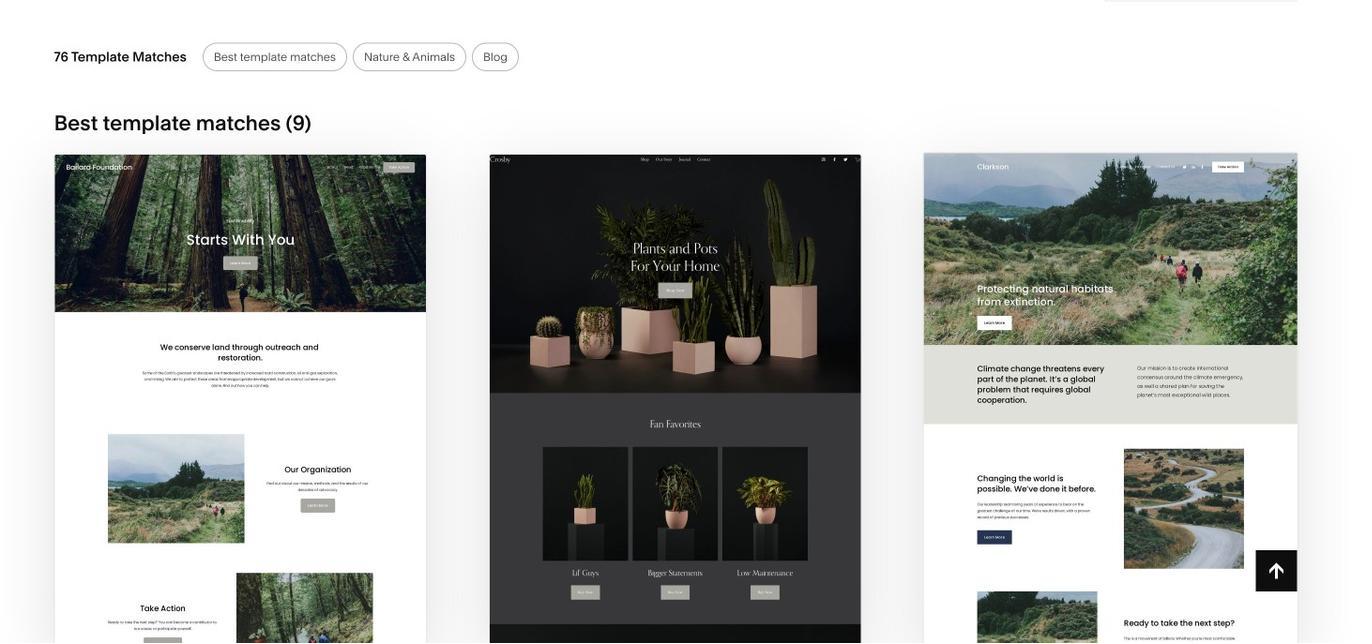 Task type: vqa. For each thing, say whether or not it's contained in the screenshot.
Bogart image
no



Task type: locate. For each thing, give the bounding box(es) containing it.
back to top image
[[1266, 561, 1287, 582]]

crosby image
[[490, 155, 861, 644]]



Task type: describe. For each thing, give the bounding box(es) containing it.
bailard image
[[55, 155, 426, 644]]

clarkson image
[[925, 154, 1297, 644]]



